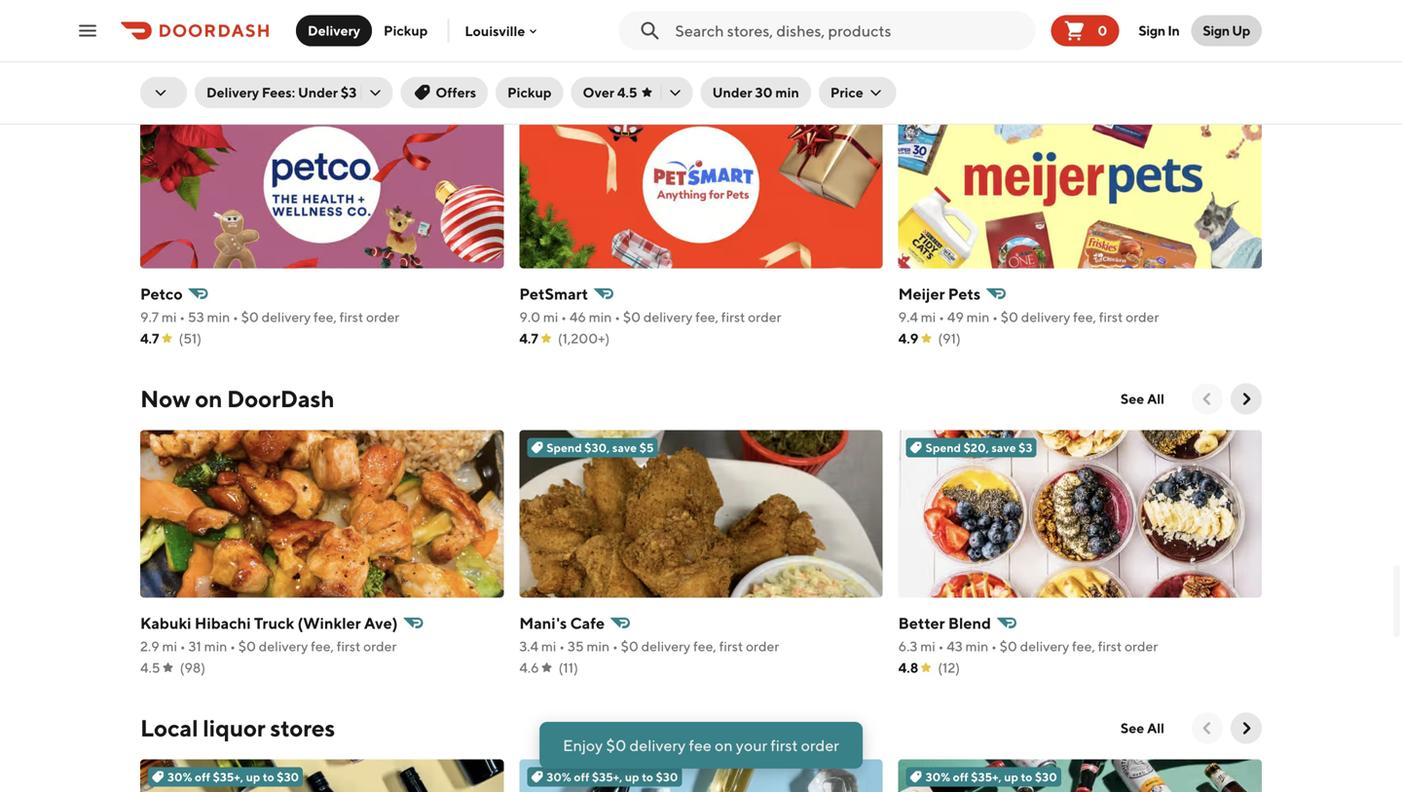 Task type: describe. For each thing, give the bounding box(es) containing it.
fee, for petco
[[314, 309, 337, 325]]

• right 46
[[615, 309, 621, 325]]

meijer pets
[[899, 285, 981, 303]]

order for petco
[[366, 309, 400, 325]]

fee, for better blend
[[1073, 638, 1096, 654]]

46
[[570, 309, 586, 325]]

min for better blend
[[966, 638, 989, 654]]

0 horizontal spatial on
[[195, 385, 222, 413]]

now
[[140, 385, 190, 413]]

louisville button
[[465, 23, 541, 39]]

cafe
[[570, 614, 605, 632]]

53
[[188, 309, 204, 325]]

9.7
[[140, 309, 159, 325]]

4.6 for (940+)
[[899, 1, 919, 17]]

mi for petsmart
[[543, 309, 559, 325]]

• right 49
[[993, 309, 999, 325]]

kabuki hibachi truck (winkler ave)
[[140, 614, 398, 632]]

see all link for local liquor stores
[[1110, 713, 1177, 744]]

9.0 mi • 46 min • $​0 delivery fee, first order
[[520, 309, 782, 325]]

over 4.5
[[583, 84, 638, 100]]

3 to from the left
[[1022, 770, 1033, 784]]

2 30% from the left
[[547, 770, 572, 784]]

1 horizontal spatial pickup
[[508, 84, 552, 100]]

delivery button
[[296, 15, 372, 46]]

blend
[[949, 614, 992, 632]]

min for petco
[[207, 309, 230, 325]]

previous button of carousel image
[[1198, 60, 1218, 80]]

6.3
[[899, 638, 918, 654]]

all for now on doordash
[[1148, 391, 1165, 407]]

save for blend
[[992, 441, 1017, 455]]

(11)
[[559, 660, 579, 676]]

all for local liquor stores
[[1148, 720, 1165, 736]]

sign for sign in
[[1139, 22, 1166, 38]]

pets
[[949, 285, 981, 303]]

pet
[[140, 56, 178, 83]]

6.3 mi • 43 min • $​0 delivery fee, first order
[[899, 638, 1159, 654]]

mani's cafe
[[520, 614, 605, 632]]

see all for now on doordash
[[1121, 391, 1165, 407]]

delivery for mani's cafe
[[642, 638, 691, 654]]

$​0 for petco
[[241, 309, 259, 325]]

$​0 for petsmart
[[623, 309, 641, 325]]

sign in link
[[1128, 11, 1192, 50]]

fee, for mani's cafe
[[694, 638, 717, 654]]

kabuki
[[140, 614, 192, 632]]

$30,
[[585, 441, 610, 455]]

fee, for petsmart
[[696, 309, 719, 325]]

43
[[947, 638, 963, 654]]

sign for sign up
[[1204, 22, 1230, 38]]

see for stores
[[1121, 720, 1145, 736]]

• right 43
[[992, 638, 998, 654]]

open menu image
[[76, 19, 99, 42]]

local
[[140, 714, 198, 742]]

4.9
[[899, 330, 919, 347]]

3 $35+, from the left
[[972, 770, 1002, 784]]

35
[[568, 638, 584, 654]]

spend $20, save $3
[[926, 441, 1033, 455]]

near
[[276, 56, 324, 83]]

order for meijer pets
[[1126, 309, 1160, 325]]

49
[[948, 309, 964, 325]]

offers
[[436, 84, 477, 100]]

order for kabuki hibachi truck (winkler ave)
[[364, 638, 397, 654]]

first for meijer pets
[[1100, 309, 1124, 325]]

(98)
[[180, 660, 206, 676]]

1 see all from the top
[[1121, 62, 1165, 78]]

2.9
[[140, 638, 159, 654]]

meijer
[[899, 285, 946, 303]]

previous button of carousel image for now on doordash
[[1198, 389, 1218, 409]]

30
[[756, 84, 773, 100]]

delivery for petco
[[262, 309, 311, 325]]

(51)
[[179, 330, 202, 347]]

0 horizontal spatial pickup
[[384, 22, 428, 38]]

fee, for kabuki hibachi truck (winkler ave)
[[311, 638, 334, 654]]

first for better blend
[[1099, 638, 1123, 654]]

4.7 for petco
[[140, 330, 159, 347]]

mi for mani's cafe
[[542, 638, 557, 654]]

min for meijer pets
[[967, 309, 990, 325]]

delivery for better blend
[[1021, 638, 1070, 654]]

1 up from the left
[[246, 770, 260, 784]]

2 $30 from the left
[[656, 770, 679, 784]]

1 horizontal spatial pickup button
[[496, 77, 564, 108]]

0 horizontal spatial pickup button
[[372, 15, 440, 46]]

delivery for meijer pets
[[1022, 309, 1071, 325]]

mi for better blend
[[921, 638, 936, 654]]

pet supplies near you link
[[140, 54, 368, 85]]

1 30% from the left
[[168, 770, 192, 784]]

3 off from the left
[[953, 770, 969, 784]]

$20,
[[964, 441, 990, 455]]

delivery fees: under $3
[[207, 84, 357, 100]]

first for mani's cafe
[[720, 638, 743, 654]]

mi for kabuki hibachi truck (winkler ave)
[[162, 638, 177, 654]]

• right 35
[[613, 638, 618, 654]]

min for mani's cafe
[[587, 638, 610, 654]]

2.9 mi • 31 min • $​0 delivery fee, first order
[[140, 638, 397, 654]]

supplies
[[183, 56, 272, 83]]

petsmart
[[520, 285, 588, 303]]

local liquor stores link
[[140, 713, 335, 744]]

spend for mani's
[[547, 441, 582, 455]]

previous button of carousel image for local liquor stores
[[1198, 719, 1218, 738]]

4.7 for petsmart
[[520, 330, 539, 347]]

under inside button
[[713, 84, 753, 100]]

over
[[583, 84, 615, 100]]

3.4 mi • 35 min • $​0 delivery fee, first order
[[520, 638, 780, 654]]

1 $35+, from the left
[[213, 770, 244, 784]]

• left 35
[[559, 638, 565, 654]]

• down hibachi
[[230, 638, 236, 654]]

1 30% off $35+, up to $30 from the left
[[168, 770, 299, 784]]

9.7 mi • 53 min • $​0 delivery fee, first order
[[140, 309, 400, 325]]

hibachi
[[195, 614, 251, 632]]

9.0
[[520, 309, 541, 325]]

4.5 inside button
[[618, 84, 638, 100]]

offers button
[[401, 77, 488, 108]]

see for doordash
[[1121, 391, 1145, 407]]

over 4.5 button
[[571, 77, 693, 108]]

sign in
[[1139, 22, 1180, 38]]

min for petsmart
[[589, 309, 612, 325]]

• right the 53
[[233, 309, 239, 325]]

0
[[1098, 22, 1108, 38]]

1 $30 from the left
[[277, 770, 299, 784]]

next button of carousel image for now on doordash
[[1237, 389, 1257, 409]]

order for mani's cafe
[[746, 638, 780, 654]]

3 30% off $35+, up to $30 from the left
[[926, 770, 1058, 784]]

1 under from the left
[[298, 84, 338, 100]]

price
[[831, 84, 864, 100]]

first for kabuki hibachi truck (winkler ave)
[[337, 638, 361, 654]]

$​0 for mani's cafe
[[621, 638, 639, 654]]

order for better blend
[[1125, 638, 1159, 654]]

delivery for delivery
[[308, 22, 361, 38]]



Task type: vqa. For each thing, say whether or not it's contained in the screenshot.


Task type: locate. For each thing, give the bounding box(es) containing it.
2 vertical spatial see all
[[1121, 720, 1165, 736]]

0 vertical spatial 4.5
[[618, 84, 638, 100]]

1 horizontal spatial on
[[715, 736, 733, 755]]

1 horizontal spatial 30% off $35+, up to $30
[[547, 770, 679, 784]]

3 $30 from the left
[[1036, 770, 1058, 784]]

$3 right $20,
[[1019, 441, 1033, 455]]

4.5 right over
[[618, 84, 638, 100]]

1 previous button of carousel image from the top
[[1198, 389, 1218, 409]]

2 see from the top
[[1121, 391, 1145, 407]]

0 horizontal spatial $35+,
[[213, 770, 244, 784]]

under down near
[[298, 84, 338, 100]]

• left "31"
[[180, 638, 186, 654]]

in
[[1168, 22, 1180, 38]]

order for petsmart
[[748, 309, 782, 325]]

4.7 down 9.0 at the top of page
[[520, 330, 539, 347]]

1 sign from the left
[[1139, 22, 1166, 38]]

mi right 9.0 at the top of page
[[543, 309, 559, 325]]

1 vertical spatial on
[[715, 736, 733, 755]]

2 see all link from the top
[[1110, 384, 1177, 415]]

1 all from the top
[[1148, 62, 1165, 78]]

fee,
[[314, 309, 337, 325], [696, 309, 719, 325], [1074, 309, 1097, 325], [311, 638, 334, 654], [694, 638, 717, 654], [1073, 638, 1096, 654]]

off
[[195, 770, 211, 784], [574, 770, 590, 784], [953, 770, 969, 784]]

0 vertical spatial delivery
[[308, 22, 361, 38]]

sign inside sign in link
[[1139, 22, 1166, 38]]

pickup button down louisville popup button
[[496, 77, 564, 108]]

$​0 for meijer pets
[[1001, 309, 1019, 325]]

sign up
[[1204, 22, 1251, 38]]

min right 49
[[967, 309, 990, 325]]

spend $30, save $5
[[547, 441, 654, 455]]

$3 for delivery fees: under $3
[[341, 84, 357, 100]]

$​0 down kabuki hibachi truck (winkler ave)
[[238, 638, 256, 654]]

under
[[298, 84, 338, 100], [713, 84, 753, 100]]

up
[[246, 770, 260, 784], [625, 770, 640, 784], [1005, 770, 1019, 784]]

2 vertical spatial see all link
[[1110, 713, 1177, 744]]

2 horizontal spatial $35+,
[[972, 770, 1002, 784]]

see all link for now on doordash
[[1110, 384, 1177, 415]]

$5
[[640, 441, 654, 455]]

1 see from the top
[[1121, 62, 1145, 78]]

1 next button of carousel image from the top
[[1237, 389, 1257, 409]]

0 horizontal spatial under
[[298, 84, 338, 100]]

4.6 for (11)
[[520, 660, 539, 676]]

first for petsmart
[[722, 309, 746, 325]]

2 4.7 from the left
[[520, 330, 539, 347]]

$​0 for kabuki hibachi truck (winkler ave)
[[238, 638, 256, 654]]

min
[[776, 84, 800, 100], [207, 309, 230, 325], [589, 309, 612, 325], [967, 309, 990, 325], [204, 638, 227, 654], [587, 638, 610, 654], [966, 638, 989, 654]]

2 vertical spatial all
[[1148, 720, 1165, 736]]

pickup
[[384, 22, 428, 38], [508, 84, 552, 100]]

previous button of carousel image
[[1198, 389, 1218, 409], [1198, 719, 1218, 738]]

sign up link
[[1192, 15, 1263, 46]]

• left 43
[[939, 638, 944, 654]]

mi
[[162, 309, 177, 325], [543, 309, 559, 325], [921, 309, 937, 325], [162, 638, 177, 654], [542, 638, 557, 654], [921, 638, 936, 654]]

first
[[340, 309, 364, 325], [722, 309, 746, 325], [1100, 309, 1124, 325], [337, 638, 361, 654], [720, 638, 743, 654], [1099, 638, 1123, 654], [771, 736, 798, 755]]

pickup right delivery button
[[384, 22, 428, 38]]

9.4
[[899, 309, 919, 325]]

mi right 2.9
[[162, 638, 177, 654]]

2 horizontal spatial 30% off $35+, up to $30
[[926, 770, 1058, 784]]

(12)
[[938, 660, 961, 676]]

ave)
[[364, 614, 398, 632]]

1 vertical spatial delivery
[[207, 84, 259, 100]]

1 vertical spatial see
[[1121, 391, 1145, 407]]

on right now
[[195, 385, 222, 413]]

•
[[179, 309, 185, 325], [233, 309, 239, 325], [561, 309, 567, 325], [615, 309, 621, 325], [939, 309, 945, 325], [993, 309, 999, 325], [180, 638, 186, 654], [230, 638, 236, 654], [559, 638, 565, 654], [613, 638, 618, 654], [939, 638, 944, 654], [992, 638, 998, 654]]

$​0 right 49
[[1001, 309, 1019, 325]]

delivery right $0
[[630, 736, 686, 755]]

$​0 for better blend
[[1000, 638, 1018, 654]]

Store search: begin typing to search for stores available on DoorDash text field
[[676, 20, 1028, 41]]

sign left up
[[1204, 22, 1230, 38]]

spend left $30,
[[547, 441, 582, 455]]

1 save from the left
[[613, 441, 637, 455]]

2 to from the left
[[642, 770, 654, 784]]

1 vertical spatial 4.5
[[140, 660, 160, 676]]

4.5 down 2.9
[[140, 660, 160, 676]]

liquor
[[203, 714, 266, 742]]

3 see all link from the top
[[1110, 713, 1177, 744]]

you
[[329, 56, 368, 83]]

0 vertical spatial 4.6
[[899, 1, 919, 17]]

0 horizontal spatial up
[[246, 770, 260, 784]]

delivery for kabuki hibachi truck (winkler ave)
[[259, 638, 308, 654]]

min right 46
[[589, 309, 612, 325]]

4.5
[[618, 84, 638, 100], [140, 660, 160, 676]]

min right 35
[[587, 638, 610, 654]]

see all
[[1121, 62, 1165, 78], [1121, 391, 1165, 407], [1121, 720, 1165, 736]]

spend left $20,
[[926, 441, 962, 455]]

delivery right 46
[[644, 309, 693, 325]]

2 spend from the left
[[926, 441, 962, 455]]

2 all from the top
[[1148, 391, 1165, 407]]

now on doordash link
[[140, 384, 335, 415]]

2 see all from the top
[[1121, 391, 1165, 407]]

under 30 min
[[713, 84, 800, 100]]

now on doordash
[[140, 385, 335, 413]]

first for petco
[[340, 309, 364, 325]]

1 vertical spatial next button of carousel image
[[1237, 719, 1257, 738]]

(91)
[[939, 330, 961, 347]]

min right 30
[[776, 84, 800, 100]]

0 horizontal spatial $30
[[277, 770, 299, 784]]

$35+,
[[213, 770, 244, 784], [592, 770, 623, 784], [972, 770, 1002, 784]]

louisville
[[465, 23, 525, 39]]

save for cafe
[[613, 441, 637, 455]]

1 horizontal spatial save
[[992, 441, 1017, 455]]

delivery for delivery fees: under $3
[[207, 84, 259, 100]]

1 horizontal spatial to
[[642, 770, 654, 784]]

$3 for spend $20, save $3
[[1019, 441, 1033, 455]]

3 all from the top
[[1148, 720, 1165, 736]]

0 vertical spatial see all
[[1121, 62, 1165, 78]]

better
[[899, 614, 946, 632]]

1 horizontal spatial delivery
[[308, 22, 361, 38]]

• left 46
[[561, 309, 567, 325]]

(940+)
[[938, 1, 981, 17]]

$3
[[341, 84, 357, 100], [1019, 441, 1033, 455]]

min inside under 30 min button
[[776, 84, 800, 100]]

4.6 left (940+)
[[899, 1, 919, 17]]

your
[[736, 736, 768, 755]]

up
[[1233, 22, 1251, 38]]

$​0 right the 53
[[241, 309, 259, 325]]

0 horizontal spatial save
[[613, 441, 637, 455]]

3.4
[[520, 638, 539, 654]]

save left $5
[[613, 441, 637, 455]]

1 horizontal spatial up
[[625, 770, 640, 784]]

2 horizontal spatial $30
[[1036, 770, 1058, 784]]

$​0 right 46
[[623, 309, 641, 325]]

0 horizontal spatial off
[[195, 770, 211, 784]]

mi right 3.4
[[542, 638, 557, 654]]

0 vertical spatial all
[[1148, 62, 1165, 78]]

enjoy
[[563, 736, 603, 755]]

4.7 down 9.7
[[140, 330, 159, 347]]

$​0
[[241, 309, 259, 325], [623, 309, 641, 325], [1001, 309, 1019, 325], [238, 638, 256, 654], [621, 638, 639, 654], [1000, 638, 1018, 654]]

delivery down truck
[[259, 638, 308, 654]]

1 off from the left
[[195, 770, 211, 784]]

1 vertical spatial pickup button
[[496, 77, 564, 108]]

0 vertical spatial pickup
[[384, 22, 428, 38]]

0 horizontal spatial 4.7
[[140, 330, 159, 347]]

4.6
[[899, 1, 919, 17], [520, 660, 539, 676]]

local liquor stores
[[140, 714, 335, 742]]

1 horizontal spatial 4.7
[[520, 330, 539, 347]]

0 horizontal spatial delivery
[[207, 84, 259, 100]]

mi for meijer pets
[[921, 309, 937, 325]]

delivery up doordash
[[262, 309, 311, 325]]

all
[[1148, 62, 1165, 78], [1148, 391, 1165, 407], [1148, 720, 1165, 736]]

see all for local liquor stores
[[1121, 720, 1165, 736]]

2 next button of carousel image from the top
[[1237, 719, 1257, 738]]

1 spend from the left
[[547, 441, 582, 455]]

1 horizontal spatial spend
[[926, 441, 962, 455]]

spend for better
[[926, 441, 962, 455]]

1 vertical spatial 4.6
[[520, 660, 539, 676]]

3 up from the left
[[1005, 770, 1019, 784]]

2 off from the left
[[574, 770, 590, 784]]

2 horizontal spatial up
[[1005, 770, 1019, 784]]

2 save from the left
[[992, 441, 1017, 455]]

truck
[[254, 614, 294, 632]]

delivery for petsmart
[[644, 309, 693, 325]]

1 horizontal spatial 4.6
[[899, 1, 919, 17]]

pet supplies near you
[[140, 56, 368, 83]]

delivery
[[308, 22, 361, 38], [207, 84, 259, 100]]

2 under from the left
[[713, 84, 753, 100]]

3 see from the top
[[1121, 720, 1145, 736]]

see all link
[[1110, 54, 1177, 85], [1110, 384, 1177, 415], [1110, 713, 1177, 744]]

0 horizontal spatial 4.6
[[520, 660, 539, 676]]

pickup button
[[372, 15, 440, 46], [496, 77, 564, 108]]

9.4 mi • 49 min • $​0 delivery fee, first order
[[899, 309, 1160, 325]]

$​0 right 35
[[621, 638, 639, 654]]

petco
[[140, 285, 183, 303]]

1 horizontal spatial $3
[[1019, 441, 1033, 455]]

2 30% off $35+, up to $30 from the left
[[547, 770, 679, 784]]

sign left in
[[1139, 22, 1166, 38]]

under left 30
[[713, 84, 753, 100]]

• left 49
[[939, 309, 945, 325]]

2 horizontal spatial off
[[953, 770, 969, 784]]

on
[[195, 385, 222, 413], [715, 736, 733, 755]]

4.8
[[899, 660, 919, 676]]

0 vertical spatial $3
[[341, 84, 357, 100]]

fees:
[[262, 84, 295, 100]]

sign
[[1139, 22, 1166, 38], [1204, 22, 1230, 38]]

1 horizontal spatial under
[[713, 84, 753, 100]]

delivery inside button
[[308, 22, 361, 38]]

min right "31"
[[204, 638, 227, 654]]

delivery down supplies
[[207, 84, 259, 100]]

2 horizontal spatial 30%
[[926, 770, 951, 784]]

2 previous button of carousel image from the top
[[1198, 719, 1218, 738]]

0 vertical spatial next button of carousel image
[[1237, 389, 1257, 409]]

1 see all link from the top
[[1110, 54, 1177, 85]]

1 vertical spatial all
[[1148, 391, 1165, 407]]

min right the 53
[[207, 309, 230, 325]]

sign inside sign up link
[[1204, 22, 1230, 38]]

1 vertical spatial see all link
[[1110, 384, 1177, 415]]

on right fee
[[715, 736, 733, 755]]

2 $35+, from the left
[[592, 770, 623, 784]]

under 30 min button
[[701, 77, 811, 108]]

0 button
[[1052, 15, 1120, 46]]

0 vertical spatial on
[[195, 385, 222, 413]]

stores
[[270, 714, 335, 742]]

$​0 right 43
[[1000, 638, 1018, 654]]

1 horizontal spatial $35+,
[[592, 770, 623, 784]]

to
[[263, 770, 274, 784], [642, 770, 654, 784], [1022, 770, 1033, 784]]

0 vertical spatial previous button of carousel image
[[1198, 389, 1218, 409]]

3 30% from the left
[[926, 770, 951, 784]]

(1,200+)
[[558, 330, 610, 347]]

3 see all from the top
[[1121, 720, 1165, 736]]

0 horizontal spatial 30%
[[168, 770, 192, 784]]

1 4.7 from the left
[[140, 330, 159, 347]]

2 horizontal spatial to
[[1022, 770, 1033, 784]]

1 horizontal spatial 30%
[[547, 770, 572, 784]]

1 horizontal spatial 4.5
[[618, 84, 638, 100]]

delivery right 35
[[642, 638, 691, 654]]

save
[[613, 441, 637, 455], [992, 441, 1017, 455]]

0 horizontal spatial $3
[[341, 84, 357, 100]]

pickup button up offers button
[[372, 15, 440, 46]]

mani's
[[520, 614, 567, 632]]

1 horizontal spatial off
[[574, 770, 590, 784]]

delivery up you
[[308, 22, 361, 38]]

enjoy $0 delivery fee on your first order
[[563, 736, 840, 755]]

0 vertical spatial pickup button
[[372, 15, 440, 46]]

mi right '6.3'
[[921, 638, 936, 654]]

delivery right 43
[[1021, 638, 1070, 654]]

mi for petco
[[162, 309, 177, 325]]

0 vertical spatial see all link
[[1110, 54, 1177, 85]]

delivery right 49
[[1022, 309, 1071, 325]]

min for kabuki hibachi truck (winkler ave)
[[204, 638, 227, 654]]

$0
[[606, 736, 627, 755]]

1 horizontal spatial $30
[[656, 770, 679, 784]]

4.6 down 3.4
[[520, 660, 539, 676]]

1 vertical spatial previous button of carousel image
[[1198, 719, 1218, 738]]

0 horizontal spatial to
[[263, 770, 274, 784]]

pickup down louisville popup button
[[508, 84, 552, 100]]

doordash
[[227, 385, 335, 413]]

0 horizontal spatial spend
[[547, 441, 582, 455]]

2 sign from the left
[[1204, 22, 1230, 38]]

fee, for meijer pets
[[1074, 309, 1097, 325]]

1 vertical spatial see all
[[1121, 391, 1165, 407]]

save right $20,
[[992, 441, 1017, 455]]

next button of carousel image
[[1237, 60, 1257, 80]]

0 horizontal spatial sign
[[1139, 22, 1166, 38]]

better blend
[[899, 614, 992, 632]]

1 horizontal spatial sign
[[1204, 22, 1230, 38]]

$3 down you
[[341, 84, 357, 100]]

next button of carousel image for local liquor stores
[[1237, 719, 1257, 738]]

mi right 9.7
[[162, 309, 177, 325]]

2 up from the left
[[625, 770, 640, 784]]

• left the 53
[[179, 309, 185, 325]]

$30
[[277, 770, 299, 784], [656, 770, 679, 784], [1036, 770, 1058, 784]]

(winkler
[[298, 614, 361, 632]]

fee
[[689, 736, 712, 755]]

0 horizontal spatial 4.5
[[140, 660, 160, 676]]

next button of carousel image
[[1237, 389, 1257, 409], [1237, 719, 1257, 738]]

0 horizontal spatial 30% off $35+, up to $30
[[168, 770, 299, 784]]

see all link for pet supplies near you
[[1110, 54, 1177, 85]]

31
[[189, 638, 202, 654]]

2 vertical spatial see
[[1121, 720, 1145, 736]]

1 to from the left
[[263, 770, 274, 784]]

1 vertical spatial pickup
[[508, 84, 552, 100]]

price button
[[819, 77, 897, 108]]

1 vertical spatial $3
[[1019, 441, 1033, 455]]

mi right 9.4
[[921, 309, 937, 325]]

0 vertical spatial see
[[1121, 62, 1145, 78]]

min right 43
[[966, 638, 989, 654]]



